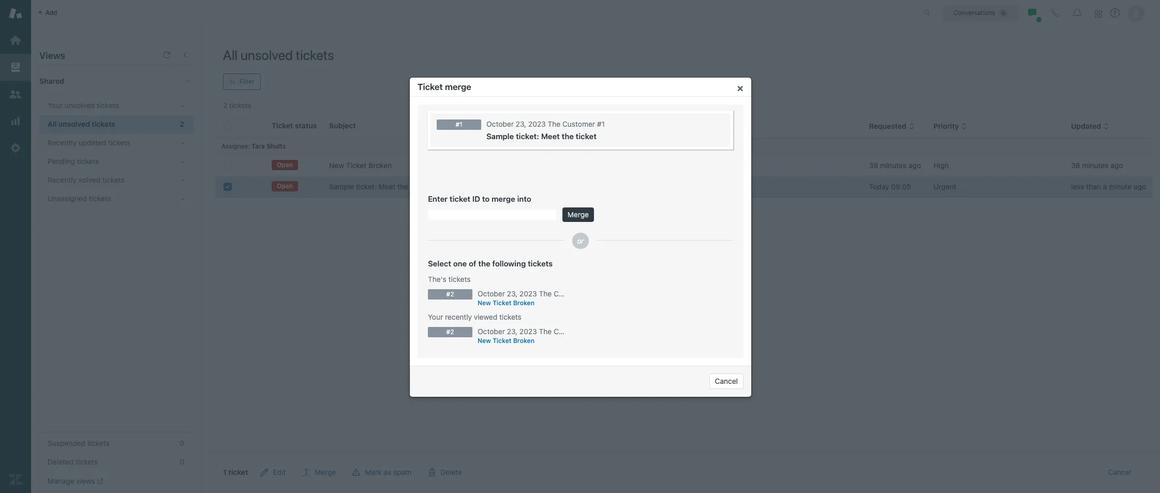 Task type: vqa. For each thing, say whether or not it's contained in the screenshot.
2023 related to The's tickets
yes



Task type: describe. For each thing, give the bounding box(es) containing it.
mark as spam button
[[344, 462, 420, 483]]

get started image
[[9, 34, 22, 47]]

minute
[[1109, 182, 1132, 191]]

2023 for the's tickets
[[520, 289, 537, 298]]

as
[[384, 468, 391, 477]]

cancel for the topmost the cancel button
[[715, 376, 738, 385]]

pending
[[48, 157, 75, 166]]

manage views link
[[48, 477, 103, 486]]

october 23, 2023 the customer #1 sample ticket: meet the ticket
[[486, 119, 605, 140]]

the inside october 23, 2023 the customer #1 sample ticket: meet the ticket
[[548, 119, 561, 128]]

updated button
[[1071, 122, 1110, 131]]

the for select one of the following tickets
[[478, 258, 490, 268]]

#1 inside october 23, 2023 the customer #1 sample ticket: meet the ticket
[[597, 119, 605, 128]]

cancel for bottommost the cancel button
[[1108, 468, 1131, 477]]

new for your recently viewed tickets
[[478, 337, 491, 344]]

assignee:
[[221, 142, 250, 150]]

filter
[[240, 78, 254, 85]]

the for your recently viewed tickets
[[539, 327, 552, 336]]

of
[[469, 258, 476, 268]]

to
[[482, 194, 490, 203]]

views
[[39, 50, 65, 61]]

edit button
[[252, 462, 294, 483]]

new inside now showing 2 tickets region
[[329, 161, 344, 170]]

updated
[[1071, 122, 1101, 130]]

(opens in a new tab) image
[[95, 478, 103, 484]]

october 23, 2023 the customer #1 new ticket broken for your recently viewed tickets
[[478, 327, 596, 344]]

new ticket broken
[[329, 161, 392, 170]]

the for sample ticket: meet the ticket
[[397, 182, 408, 191]]

zendesk image
[[9, 473, 22, 486]]

urgent
[[934, 182, 956, 191]]

your for your unsolved tickets
[[48, 101, 63, 110]]

recently
[[445, 312, 472, 321]]

enter
[[428, 194, 448, 203]]

tara
[[252, 142, 265, 150]]

1 38 minutes ago from the left
[[869, 161, 921, 170]]

ticket: inside october 23, 2023 the customer #1 sample ticket: meet the ticket
[[516, 131, 539, 140]]

2 minutes from the left
[[1082, 161, 1109, 170]]

new ticket broken link for the's tickets
[[478, 298, 560, 308]]

customer inside october 23, 2023 the customer #1 sample ticket: meet the ticket
[[563, 119, 595, 128]]

the inside october 23, 2023 the customer #1 sample ticket: meet the ticket
[[562, 131, 574, 140]]

2 horizontal spatial ago
[[1134, 182, 1146, 191]]

unassigned tickets
[[48, 194, 111, 203]]

sample inside october 23, 2023 the customer #1 sample ticket: meet the ticket
[[486, 131, 514, 140]]

views image
[[9, 61, 22, 74]]

1 vertical spatial all unsolved tickets
[[48, 120, 115, 128]]

open for sample ticket: meet the ticket
[[277, 182, 293, 190]]

new for the's tickets
[[478, 299, 491, 307]]

the for the's tickets
[[539, 289, 552, 298]]

today
[[869, 182, 889, 191]]

the's tickets
[[428, 275, 471, 283]]

manage views
[[48, 477, 95, 485]]

deleted tickets
[[48, 457, 98, 466]]

unsolved for 2
[[58, 120, 90, 128]]

sample ticket: meet the ticket link
[[329, 182, 429, 192]]

suspended
[[48, 439, 85, 448]]

refresh views pane image
[[162, 51, 171, 59]]

0 vertical spatial unsolved
[[241, 47, 293, 63]]

2
[[180, 120, 184, 128]]

one
[[453, 258, 467, 268]]

less than a minute ago
[[1071, 182, 1146, 191]]

high
[[934, 161, 949, 170]]

manage
[[48, 477, 74, 485]]

09:05
[[891, 182, 911, 191]]

requested button
[[869, 122, 915, 131]]

23, for your recently viewed tickets
[[507, 327, 518, 336]]

2023 for your recently viewed tickets
[[520, 327, 537, 336]]

priority
[[934, 122, 959, 130]]

new ticket broken link for your recently viewed tickets
[[478, 336, 560, 345]]

1 minutes from the left
[[880, 161, 907, 170]]

2 38 from the left
[[1071, 161, 1080, 170]]

suspended tickets
[[48, 439, 110, 448]]

into
[[517, 194, 531, 203]]

october for recently
[[478, 327, 505, 336]]

ticket inside row
[[346, 161, 367, 170]]

recently updated tickets
[[48, 138, 130, 147]]

sample inside now showing 2 tickets region
[[329, 182, 354, 191]]

edit
[[273, 468, 286, 477]]

collapse views pane image
[[181, 51, 189, 59]]

filter button
[[223, 73, 261, 90]]

row containing sample ticket: meet the ticket
[[215, 176, 1152, 197]]

conversations button
[[942, 4, 1019, 21]]

deleted
[[48, 457, 74, 466]]

row containing new ticket broken
[[215, 155, 1152, 176]]

id
[[472, 194, 480, 203]]

october 23, 2023 the customer #1 new ticket broken for the's tickets
[[478, 289, 596, 307]]

1
[[223, 468, 227, 477]]

spam
[[393, 468, 412, 477]]

your unsolved tickets
[[48, 101, 119, 110]]

select one of the following tickets
[[428, 258, 553, 268]]

1 vertical spatial merge
[[492, 194, 515, 203]]

Enter ticket ID to merge into text field
[[428, 209, 556, 220]]

meet inside row
[[379, 182, 396, 191]]

1 vertical spatial cancel button
[[1100, 462, 1140, 483]]

priority button
[[934, 122, 967, 131]]



Task type: locate. For each thing, give the bounding box(es) containing it.
your down "shared"
[[48, 101, 63, 110]]

row
[[215, 155, 1152, 176], [215, 176, 1152, 197]]

customers image
[[9, 87, 22, 101]]

0 horizontal spatial all
[[48, 120, 57, 128]]

1 vertical spatial open
[[277, 182, 293, 190]]

1 horizontal spatial your
[[428, 312, 443, 321]]

a
[[1103, 182, 1107, 191]]

shared heading
[[31, 66, 202, 97]]

broken inside row
[[368, 161, 392, 170]]

#2 down the's tickets on the left bottom of page
[[446, 290, 454, 298]]

tickets
[[296, 47, 334, 63], [97, 101, 119, 110], [92, 120, 115, 128], [108, 138, 130, 147], [77, 157, 99, 166], [102, 175, 124, 184], [89, 194, 111, 203], [528, 258, 553, 268], [448, 275, 471, 283], [499, 312, 522, 321], [87, 439, 110, 448], [76, 457, 98, 466]]

all unsolved tickets down your unsolved tickets
[[48, 120, 115, 128]]

conversations
[[954, 9, 995, 16]]

ticket
[[418, 82, 443, 92], [346, 161, 367, 170], [493, 299, 512, 307], [493, 337, 512, 344]]

new ticket broken link up sample ticket: meet the ticket
[[329, 160, 392, 171]]

- for recently updated tickets
[[181, 138, 184, 147]]

38 up today
[[869, 161, 878, 170]]

all unsolved tickets
[[223, 47, 334, 63], [48, 120, 115, 128]]

1 vertical spatial 2023
[[520, 289, 537, 298]]

38
[[869, 161, 878, 170], [1071, 161, 1080, 170]]

new down viewed
[[478, 337, 491, 344]]

2 vertical spatial new ticket broken link
[[478, 336, 560, 345]]

new ticket broken link down viewed
[[478, 336, 560, 345]]

subject
[[329, 121, 356, 130]]

mark as spam
[[365, 468, 412, 477]]

0 vertical spatial 0
[[180, 439, 184, 448]]

2 #2 from the top
[[446, 328, 454, 336]]

2 recently from the top
[[48, 175, 77, 184]]

1 vertical spatial meet
[[379, 182, 396, 191]]

0 vertical spatial 2023
[[528, 119, 546, 128]]

1 vertical spatial customer
[[554, 289, 586, 298]]

0 vertical spatial merge
[[445, 82, 471, 92]]

1 horizontal spatial sample
[[486, 131, 514, 140]]

unsolved up filter
[[241, 47, 293, 63]]

following
[[492, 258, 526, 268]]

2 vertical spatial 2023
[[520, 327, 537, 336]]

merge
[[445, 82, 471, 92], [492, 194, 515, 203]]

1 vertical spatial october 23, 2023 the customer #1 new ticket broken
[[478, 327, 596, 344]]

ago right the minute
[[1134, 182, 1146, 191]]

2 - from the top
[[181, 138, 184, 147]]

0 vertical spatial your
[[48, 101, 63, 110]]

recently for recently solved tickets
[[48, 175, 77, 184]]

all up filter button
[[223, 47, 238, 63]]

your left recently
[[428, 312, 443, 321]]

ago up 09:05
[[909, 161, 921, 170]]

2 october 23, 2023 the customer #1 new ticket broken from the top
[[478, 327, 596, 344]]

1 horizontal spatial cancel
[[1108, 468, 1131, 477]]

2023
[[528, 119, 546, 128], [520, 289, 537, 298], [520, 327, 537, 336]]

recently
[[48, 138, 77, 147], [48, 175, 77, 184]]

delete button
[[420, 462, 470, 483]]

#2 down recently
[[446, 328, 454, 336]]

0 vertical spatial all
[[223, 47, 238, 63]]

2 vertical spatial the
[[539, 327, 552, 336]]

sample ticket: meet the ticket
[[329, 182, 429, 191]]

0 vertical spatial 23,
[[516, 119, 526, 128]]

recently down pending
[[48, 175, 77, 184]]

admin image
[[9, 141, 22, 155]]

-
[[181, 101, 184, 110], [181, 138, 184, 147], [181, 157, 184, 166], [181, 175, 184, 184], [181, 194, 184, 203]]

0
[[180, 439, 184, 448], [180, 457, 184, 466]]

customer for the's tickets
[[554, 289, 586, 298]]

1 ticket
[[223, 468, 248, 477]]

2 row from the top
[[215, 176, 1152, 197]]

unsolved down shared dropdown button
[[65, 101, 95, 110]]

38 minutes ago up today 09:05
[[869, 161, 921, 170]]

1 horizontal spatial all
[[223, 47, 238, 63]]

2 vertical spatial october
[[478, 327, 505, 336]]

now showing 2 tickets region
[[202, 111, 1160, 493]]

38 minutes ago up than
[[1071, 161, 1123, 170]]

1 vertical spatial your
[[428, 312, 443, 321]]

ticket merge
[[418, 82, 471, 92]]

0 vertical spatial cancel button
[[709, 373, 744, 389]]

0 vertical spatial meet
[[541, 131, 560, 140]]

0 horizontal spatial 38
[[869, 161, 878, 170]]

2 vertical spatial broken
[[513, 337, 535, 344]]

2023 inside october 23, 2023 the customer #1 sample ticket: meet the ticket
[[528, 119, 546, 128]]

october inside october 23, 2023 the customer #1 sample ticket: meet the ticket
[[486, 119, 514, 128]]

2 vertical spatial unsolved
[[58, 120, 90, 128]]

0 vertical spatial broken
[[368, 161, 392, 170]]

pending tickets
[[48, 157, 99, 166]]

2 vertical spatial customer
[[554, 327, 586, 336]]

shared
[[39, 77, 64, 85]]

all
[[223, 47, 238, 63], [48, 120, 57, 128]]

recently for recently updated tickets
[[48, 138, 77, 147]]

all down your unsolved tickets
[[48, 120, 57, 128]]

0 vertical spatial october 23, 2023 the customer #1 new ticket broken
[[478, 289, 596, 307]]

1 vertical spatial the
[[397, 182, 408, 191]]

mark
[[365, 468, 382, 477]]

new ticket broken link inside now showing 2 tickets region
[[329, 160, 392, 171]]

shared button
[[31, 66, 174, 97]]

cancel
[[715, 376, 738, 385], [1108, 468, 1131, 477]]

1 horizontal spatial ticket:
[[516, 131, 539, 140]]

#2 for tickets
[[446, 290, 454, 298]]

meet inside october 23, 2023 the customer #1 sample ticket: meet the ticket
[[541, 131, 560, 140]]

4 - from the top
[[181, 175, 184, 184]]

october 23, 2023 the customer #1 new ticket broken
[[478, 289, 596, 307], [478, 327, 596, 344]]

1 horizontal spatial 38
[[1071, 161, 1080, 170]]

0 horizontal spatial minutes
[[880, 161, 907, 170]]

recently solved tickets
[[48, 175, 124, 184]]

23, for the's tickets
[[507, 289, 518, 298]]

1 vertical spatial new ticket broken link
[[478, 298, 560, 308]]

1 vertical spatial ticket:
[[356, 182, 377, 191]]

than
[[1086, 182, 1101, 191]]

0 vertical spatial the
[[562, 131, 574, 140]]

solved
[[79, 175, 100, 184]]

requested
[[869, 122, 907, 130]]

less
[[1071, 182, 1084, 191]]

0 vertical spatial recently
[[48, 138, 77, 147]]

reporting image
[[9, 114, 22, 128]]

select
[[428, 258, 451, 268]]

1 vertical spatial unsolved
[[65, 101, 95, 110]]

1 horizontal spatial 38 minutes ago
[[1071, 161, 1123, 170]]

ticket
[[576, 131, 597, 140], [410, 182, 429, 191], [450, 194, 470, 203], [228, 468, 248, 477]]

23, inside october 23, 2023 the customer #1 sample ticket: meet the ticket
[[516, 119, 526, 128]]

your
[[48, 101, 63, 110], [428, 312, 443, 321]]

assignee: tara shultz
[[221, 142, 286, 150]]

2 horizontal spatial the
[[562, 131, 574, 140]]

open
[[277, 161, 293, 169], [277, 182, 293, 190]]

0 horizontal spatial the
[[397, 182, 408, 191]]

1 #2 from the top
[[446, 290, 454, 298]]

2 open from the top
[[277, 182, 293, 190]]

0 vertical spatial cancel
[[715, 376, 738, 385]]

unassigned
[[48, 194, 87, 203]]

open for new ticket broken
[[277, 161, 293, 169]]

0 horizontal spatial cancel button
[[709, 373, 744, 389]]

0 vertical spatial new ticket broken link
[[329, 160, 392, 171]]

views
[[76, 477, 95, 485]]

×
[[737, 82, 744, 93]]

0 vertical spatial open
[[277, 161, 293, 169]]

#2
[[446, 290, 454, 298], [446, 328, 454, 336]]

- for pending tickets
[[181, 157, 184, 166]]

shultz
[[266, 142, 286, 150]]

2 vertical spatial the
[[478, 258, 490, 268]]

zendesk products image
[[1095, 10, 1102, 17]]

1 38 from the left
[[869, 161, 878, 170]]

cancel inside now showing 2 tickets region
[[1108, 468, 1131, 477]]

1 vertical spatial october
[[478, 289, 505, 298]]

1 vertical spatial #2
[[446, 328, 454, 336]]

1 vertical spatial the
[[539, 289, 552, 298]]

1 october 23, 2023 the customer #1 new ticket broken from the top
[[478, 289, 596, 307]]

3 - from the top
[[181, 157, 184, 166]]

0 horizontal spatial cancel
[[715, 376, 738, 385]]

38 up less
[[1071, 161, 1080, 170]]

#1
[[597, 119, 605, 128], [456, 120, 462, 128], [588, 289, 596, 298], [588, 327, 596, 336]]

1 horizontal spatial meet
[[541, 131, 560, 140]]

- for recently solved tickets
[[181, 175, 184, 184]]

main element
[[0, 0, 31, 493]]

1 horizontal spatial all unsolved tickets
[[223, 47, 334, 63]]

enter ticket id to merge into
[[428, 194, 531, 203]]

1 row from the top
[[215, 155, 1152, 176]]

1 horizontal spatial merge
[[492, 194, 515, 203]]

0 for suspended tickets
[[180, 439, 184, 448]]

1 horizontal spatial ago
[[1111, 161, 1123, 170]]

0 vertical spatial #2
[[446, 290, 454, 298]]

ago
[[909, 161, 921, 170], [1111, 161, 1123, 170], [1134, 182, 1146, 191]]

0 horizontal spatial all unsolved tickets
[[48, 120, 115, 128]]

5 - from the top
[[181, 194, 184, 203]]

recently up pending
[[48, 138, 77, 147]]

0 horizontal spatial ago
[[909, 161, 921, 170]]

the inside now showing 2 tickets region
[[397, 182, 408, 191]]

0 horizontal spatial your
[[48, 101, 63, 110]]

0 vertical spatial all unsolved tickets
[[223, 47, 334, 63]]

1 vertical spatial all
[[48, 120, 57, 128]]

1 vertical spatial 0
[[180, 457, 184, 466]]

1 vertical spatial broken
[[513, 299, 535, 307]]

broken
[[368, 161, 392, 170], [513, 299, 535, 307], [513, 337, 535, 344]]

broken for the's tickets
[[513, 299, 535, 307]]

new down subject
[[329, 161, 344, 170]]

None submit
[[562, 207, 594, 222]]

2 0 from the top
[[180, 457, 184, 466]]

the
[[562, 131, 574, 140], [397, 182, 408, 191], [478, 258, 490, 268]]

0 vertical spatial ticket:
[[516, 131, 539, 140]]

your recently viewed tickets
[[428, 312, 522, 321]]

- for your unsolved tickets
[[181, 101, 184, 110]]

get help image
[[1111, 8, 1120, 18]]

unsolved for -
[[65, 101, 95, 110]]

0 horizontal spatial meet
[[379, 182, 396, 191]]

your for your recently viewed tickets
[[428, 312, 443, 321]]

1 - from the top
[[181, 101, 184, 110]]

ticket:
[[516, 131, 539, 140], [356, 182, 377, 191]]

sample
[[486, 131, 514, 140], [329, 182, 354, 191]]

or
[[577, 236, 584, 245]]

1 horizontal spatial minutes
[[1082, 161, 1109, 170]]

0 vertical spatial the
[[548, 119, 561, 128]]

0 horizontal spatial 38 minutes ago
[[869, 161, 921, 170]]

0 vertical spatial customer
[[563, 119, 595, 128]]

merge button
[[294, 462, 344, 483]]

the
[[548, 119, 561, 128], [539, 289, 552, 298], [539, 327, 552, 336]]

1 open from the top
[[277, 161, 293, 169]]

0 vertical spatial october
[[486, 119, 514, 128]]

ticket: inside row
[[356, 182, 377, 191]]

1 vertical spatial recently
[[48, 175, 77, 184]]

- for unassigned tickets
[[181, 194, 184, 203]]

minutes up than
[[1082, 161, 1109, 170]]

today 09:05
[[869, 182, 911, 191]]

0 horizontal spatial ticket:
[[356, 182, 377, 191]]

all unsolved tickets up filter
[[223, 47, 334, 63]]

meet
[[541, 131, 560, 140], [379, 182, 396, 191]]

new
[[329, 161, 344, 170], [478, 299, 491, 307], [478, 337, 491, 344]]

#2 for recently
[[446, 328, 454, 336]]

1 0 from the top
[[180, 439, 184, 448]]

0 horizontal spatial sample
[[329, 182, 354, 191]]

customer for your recently viewed tickets
[[554, 327, 586, 336]]

2 38 minutes ago from the left
[[1071, 161, 1123, 170]]

ticket inside october 23, 2023 the customer #1 sample ticket: meet the ticket
[[576, 131, 597, 140]]

ago up the minute
[[1111, 161, 1123, 170]]

2 vertical spatial 23,
[[507, 327, 518, 336]]

23,
[[516, 119, 526, 128], [507, 289, 518, 298], [507, 327, 518, 336]]

zendesk support image
[[9, 7, 22, 20]]

1 vertical spatial 23,
[[507, 289, 518, 298]]

1 vertical spatial new
[[478, 299, 491, 307]]

new ticket broken link
[[329, 160, 392, 171], [478, 298, 560, 308], [478, 336, 560, 345]]

1 recently from the top
[[48, 138, 77, 147]]

merge
[[315, 468, 336, 477]]

new up viewed
[[478, 299, 491, 307]]

× link
[[737, 82, 744, 93]]

1 horizontal spatial the
[[478, 258, 490, 268]]

october for tickets
[[478, 289, 505, 298]]

customer
[[563, 119, 595, 128], [554, 289, 586, 298], [554, 327, 586, 336]]

delete
[[440, 468, 462, 477]]

minutes up today 09:05
[[880, 161, 907, 170]]

1 vertical spatial sample
[[329, 182, 354, 191]]

new ticket broken link up viewed
[[478, 298, 560, 308]]

0 vertical spatial sample
[[486, 131, 514, 140]]

0 horizontal spatial merge
[[445, 82, 471, 92]]

1 horizontal spatial cancel button
[[1100, 462, 1140, 483]]

updated
[[79, 138, 106, 147]]

cancel button
[[709, 373, 744, 389], [1100, 462, 1140, 483]]

38 minutes ago
[[869, 161, 921, 170], [1071, 161, 1123, 170]]

unsolved down your unsolved tickets
[[58, 120, 90, 128]]

unsolved
[[241, 47, 293, 63], [65, 101, 95, 110], [58, 120, 90, 128]]

0 for deleted tickets
[[180, 457, 184, 466]]

viewed
[[474, 312, 497, 321]]

1 vertical spatial cancel
[[1108, 468, 1131, 477]]

broken for your recently viewed tickets
[[513, 337, 535, 344]]

the's
[[428, 275, 447, 283]]

0 vertical spatial new
[[329, 161, 344, 170]]

2 vertical spatial new
[[478, 337, 491, 344]]



